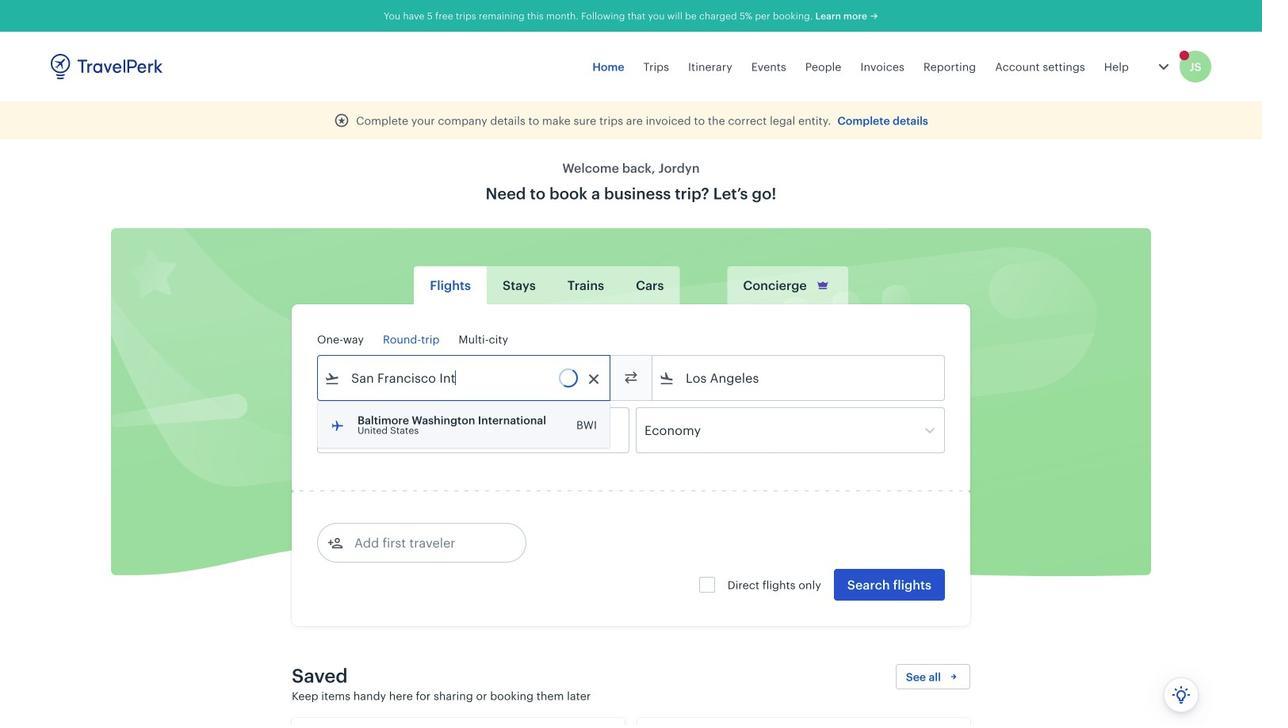 Task type: locate. For each thing, give the bounding box(es) containing it.
From search field
[[340, 366, 589, 391]]

Depart text field
[[340, 408, 423, 453]]



Task type: describe. For each thing, give the bounding box(es) containing it.
Return text field
[[434, 408, 517, 453]]

Add first traveler search field
[[343, 531, 508, 556]]

To search field
[[675, 366, 924, 391]]



